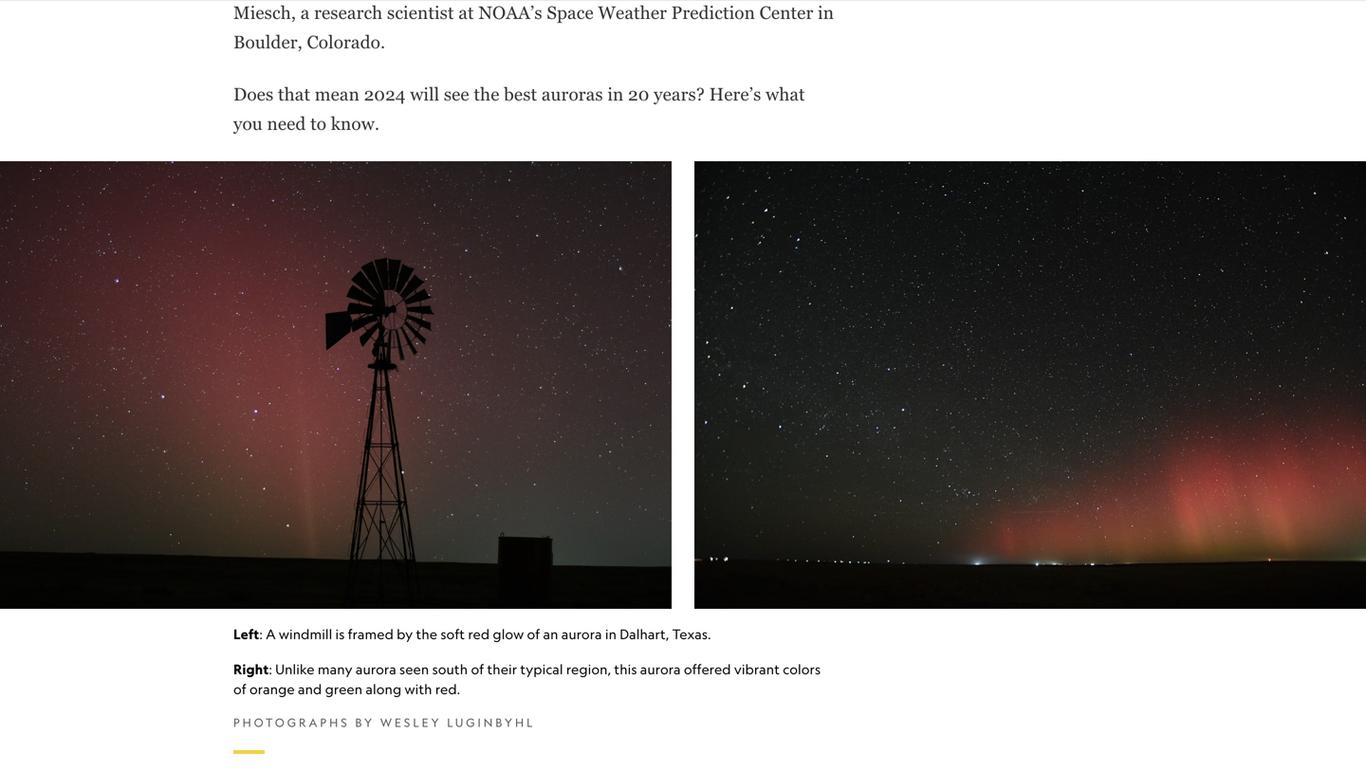 Task type: describe. For each thing, give the bounding box(es) containing it.
soft
[[441, 627, 465, 643]]

that
[[278, 84, 311, 105]]

best
[[504, 84, 537, 105]]

: unlike many aurora seen south of their typical region, this aurora offered vibrant colors of orange and green along with red.
[[234, 662, 821, 698]]

many
[[318, 662, 353, 678]]

wide angle view of the aurora in dalhart, texas. image
[[695, 161, 1367, 610]]

1 horizontal spatial of
[[471, 662, 484, 678]]

windmill
[[279, 627, 333, 643]]

2 vertical spatial of
[[234, 682, 247, 698]]

2 horizontal spatial aurora
[[641, 662, 681, 678]]

0 horizontal spatial aurora
[[356, 662, 397, 678]]

see
[[444, 84, 470, 105]]

image pair element
[[0, 161, 1367, 755]]

typical
[[521, 662, 563, 678]]

2024
[[364, 84, 406, 105]]

vibrant
[[735, 662, 780, 678]]

a
[[266, 627, 276, 643]]

: inside ": unlike many aurora seen south of their typical region, this aurora offered vibrant colors of orange and green along with red."
[[269, 662, 272, 678]]

their
[[487, 662, 518, 678]]

will
[[410, 84, 440, 105]]

the inside left : a windmill is framed by the soft red glow of an aurora in dalhart, texas.
[[416, 627, 438, 643]]

: inside left : a windmill is framed by the soft red glow of an aurora in dalhart, texas.
[[259, 627, 263, 643]]

along
[[366, 682, 402, 698]]

does that mean 2024 will see the best auroras in 20 years? here's what you need to know.
[[234, 84, 806, 134]]

region,
[[567, 662, 612, 678]]

does
[[234, 84, 274, 105]]

orange
[[250, 682, 295, 698]]

dalhart,
[[620, 627, 670, 643]]

the inside does that mean 2024 will see the best auroras in 20 years? here's what you need to know.
[[474, 84, 500, 105]]

and
[[298, 682, 322, 698]]

framed
[[348, 627, 394, 643]]

to
[[311, 114, 327, 134]]

need
[[267, 114, 306, 134]]

glow
[[493, 627, 524, 643]]

red
[[468, 627, 490, 643]]

green
[[325, 682, 363, 698]]

know.
[[331, 114, 380, 134]]

of inside left : a windmill is framed by the soft red glow of an aurora in dalhart, texas.
[[527, 627, 540, 643]]



Task type: vqa. For each thing, say whether or not it's contained in the screenshot.
Avg.
no



Task type: locate. For each thing, give the bounding box(es) containing it.
luginbyhl
[[447, 716, 536, 730]]

in left the 20
[[608, 84, 624, 105]]

what
[[766, 84, 806, 105]]

of
[[527, 627, 540, 643], [471, 662, 484, 678], [234, 682, 247, 698]]

photographs by wesley luginbyhl element
[[234, 715, 837, 732]]

by down along
[[355, 716, 375, 730]]

auroras
[[542, 84, 603, 105]]

advertisement region
[[995, 0, 1280, 143]]

in inside does that mean 2024 will see the best auroras in 20 years? here's what you need to know.
[[608, 84, 624, 105]]

photographs by wesley luginbyhl
[[234, 716, 536, 730]]

1 horizontal spatial by
[[397, 627, 413, 643]]

of left their
[[471, 662, 484, 678]]

by right framed at bottom left
[[397, 627, 413, 643]]

in left dalhart,
[[606, 627, 617, 643]]

red.
[[436, 682, 461, 698]]

unlike
[[276, 662, 315, 678]]

1 horizontal spatial the
[[474, 84, 500, 105]]

aurora inside left : a windmill is framed by the soft red glow of an aurora in dalhart, texas.
[[562, 627, 602, 643]]

colors
[[783, 662, 821, 678]]

0 horizontal spatial of
[[234, 682, 247, 698]]

1 vertical spatial by
[[355, 716, 375, 730]]

0 vertical spatial the
[[474, 84, 500, 105]]

offered
[[684, 662, 732, 678]]

of down right
[[234, 682, 247, 698]]

0 vertical spatial of
[[527, 627, 540, 643]]

0 vertical spatial :
[[259, 627, 263, 643]]

:
[[259, 627, 263, 643], [269, 662, 272, 678]]

1 vertical spatial the
[[416, 627, 438, 643]]

south
[[432, 662, 468, 678]]

aurora up along
[[356, 662, 397, 678]]

in
[[608, 84, 624, 105], [606, 627, 617, 643]]

years?
[[654, 84, 705, 105]]

seen
[[400, 662, 429, 678]]

1 horizontal spatial :
[[269, 662, 272, 678]]

: left the a
[[259, 627, 263, 643]]

with
[[405, 682, 432, 698]]

aurora
[[562, 627, 602, 643], [356, 662, 397, 678], [641, 662, 681, 678]]

1 vertical spatial of
[[471, 662, 484, 678]]

the right see
[[474, 84, 500, 105]]

the
[[474, 84, 500, 105], [416, 627, 438, 643]]

left
[[234, 626, 259, 643]]

aurora right this
[[641, 662, 681, 678]]

: up orange
[[269, 662, 272, 678]]

0 vertical spatial in
[[608, 84, 624, 105]]

0 horizontal spatial by
[[355, 716, 375, 730]]

1 vertical spatial in
[[606, 627, 617, 643]]

the left the 'soft'
[[416, 627, 438, 643]]

0 horizontal spatial the
[[416, 627, 438, 643]]

of left the an
[[527, 627, 540, 643]]

texas.
[[673, 627, 712, 643]]

by inside left : a windmill is framed by the soft red glow of an aurora in dalhart, texas.
[[397, 627, 413, 643]]

you
[[234, 114, 263, 134]]

an
[[543, 627, 559, 643]]

right
[[234, 661, 269, 678]]

is
[[336, 627, 345, 643]]

by
[[397, 627, 413, 643], [355, 716, 375, 730]]

1 vertical spatial :
[[269, 662, 272, 678]]

in inside left : a windmill is framed by the soft red glow of an aurora in dalhart, texas.
[[606, 627, 617, 643]]

2 horizontal spatial of
[[527, 627, 540, 643]]

20
[[628, 84, 650, 105]]

1 horizontal spatial aurora
[[562, 627, 602, 643]]

photographs
[[234, 716, 350, 730]]

aurora right the an
[[562, 627, 602, 643]]

this
[[615, 662, 637, 678]]

0 horizontal spatial :
[[259, 627, 263, 643]]

0 vertical spatial by
[[397, 627, 413, 643]]

mean
[[315, 84, 360, 105]]

wesley
[[380, 716, 442, 730]]

left : a windmill is framed by the soft red glow of an aurora in dalhart, texas.
[[234, 626, 712, 643]]

here's
[[710, 84, 762, 105]]

image of a windmill with the aurora across the night sky in dalhart, texas. image
[[0, 161, 672, 610]]



